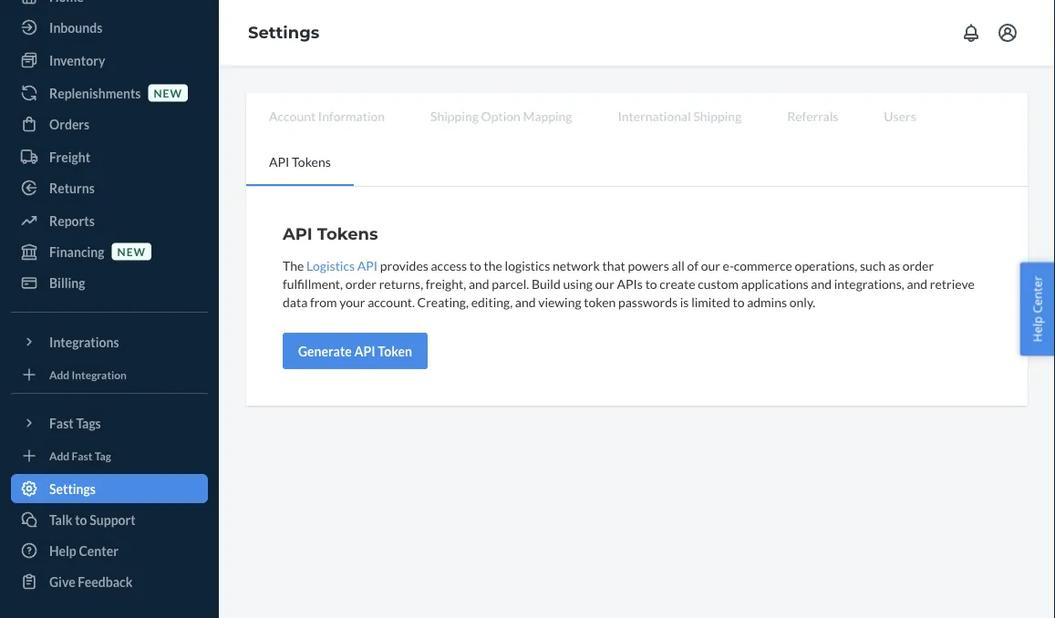 Task type: vqa. For each thing, say whether or not it's contained in the screenshot.
Account
yes



Task type: describe. For each thing, give the bounding box(es) containing it.
tags
[[76, 416, 101, 431]]

only.
[[790, 294, 816, 310]]

inbounds
[[49, 20, 102, 35]]

1 vertical spatial order
[[346, 276, 377, 292]]

of
[[688, 258, 699, 273]]

using
[[563, 276, 593, 292]]

financing
[[49, 244, 105, 260]]

0 horizontal spatial help center
[[49, 543, 119, 559]]

logistics
[[505, 258, 550, 273]]

to down powers
[[646, 276, 658, 292]]

international shipping
[[618, 108, 742, 124]]

operations,
[[795, 258, 858, 273]]

generate api token
[[298, 344, 412, 359]]

reports link
[[11, 206, 208, 235]]

logistics api link
[[307, 258, 378, 273]]

add integration link
[[11, 364, 208, 386]]

custom
[[698, 276, 739, 292]]

freight link
[[11, 142, 208, 172]]

admins
[[748, 294, 788, 310]]

network
[[553, 258, 600, 273]]

tokens inside tab
[[292, 154, 331, 169]]

limited
[[692, 294, 731, 310]]

and up editing,
[[469, 276, 490, 292]]

users
[[885, 108, 917, 124]]

inventory
[[49, 52, 105, 68]]

and down parcel.
[[515, 294, 536, 310]]

your
[[340, 294, 365, 310]]

add for add fast tag
[[49, 449, 70, 463]]

referrals
[[788, 108, 839, 124]]

fulfillment,
[[283, 276, 343, 292]]

shipping option mapping tab
[[408, 93, 595, 139]]

powers
[[628, 258, 670, 273]]

2 shipping from the left
[[694, 108, 742, 124]]

integrations,
[[835, 276, 905, 292]]

api tokens inside api tokens tab
[[269, 154, 331, 169]]

from
[[310, 294, 337, 310]]

to inside 'talk to support' button
[[75, 512, 87, 528]]

access
[[431, 258, 467, 273]]

returns
[[49, 180, 95, 196]]

1 shipping from the left
[[431, 108, 479, 124]]

1 vertical spatial tokens
[[317, 224, 378, 244]]

feedback
[[78, 574, 133, 590]]

provides access to the logistics network that powers all of our e-commerce operations, such as order fulfillment, order returns, freight, and parcel. build using our apis to create custom applications and integrations, and retrieve data from your account. creating, editing, and viewing token passwords is limited to admins only.
[[283, 258, 975, 310]]

build
[[532, 276, 561, 292]]

tab list containing account information
[[246, 93, 1028, 187]]

viewing
[[539, 294, 582, 310]]

0 vertical spatial settings link
[[248, 22, 320, 43]]

1 vertical spatial api tokens
[[283, 224, 378, 244]]

0 horizontal spatial settings link
[[11, 475, 208, 504]]

add integration
[[49, 368, 127, 381]]

integration
[[72, 368, 127, 381]]

1 vertical spatial settings
[[49, 481, 96, 497]]

information
[[318, 108, 385, 124]]

option
[[481, 108, 521, 124]]

creating,
[[418, 294, 469, 310]]

editing,
[[472, 294, 513, 310]]

new for replenishments
[[154, 86, 182, 99]]

api inside button
[[355, 344, 376, 359]]

replenishments
[[49, 85, 141, 101]]

api up the
[[283, 224, 313, 244]]

e-
[[723, 258, 734, 273]]

tag
[[95, 449, 111, 463]]

integrations button
[[11, 328, 208, 357]]

give
[[49, 574, 75, 590]]

token
[[378, 344, 412, 359]]

as
[[889, 258, 901, 273]]

add for add integration
[[49, 368, 70, 381]]

international shipping tab
[[595, 93, 765, 139]]

the logistics api
[[283, 258, 378, 273]]

the
[[283, 258, 304, 273]]

account
[[269, 108, 316, 124]]

such
[[861, 258, 886, 273]]

account information
[[269, 108, 385, 124]]

returns link
[[11, 173, 208, 203]]

talk
[[49, 512, 73, 528]]

center inside "button"
[[1030, 276, 1046, 314]]

give feedback
[[49, 574, 133, 590]]

inbounds link
[[11, 13, 208, 42]]

0 vertical spatial order
[[903, 258, 935, 273]]

support
[[90, 512, 136, 528]]

international
[[618, 108, 691, 124]]

give feedback button
[[11, 568, 208, 597]]

mapping
[[523, 108, 573, 124]]



Task type: locate. For each thing, give the bounding box(es) containing it.
freight,
[[426, 276, 467, 292]]

fast left tags
[[49, 416, 74, 431]]

orders link
[[11, 110, 208, 139]]

settings link
[[248, 22, 320, 43], [11, 475, 208, 504]]

help center inside "button"
[[1030, 276, 1046, 343]]

open account menu image
[[997, 22, 1019, 44]]

0 vertical spatial our
[[701, 258, 721, 273]]

to down custom
[[733, 294, 745, 310]]

the
[[484, 258, 503, 273]]

0 vertical spatial add
[[49, 368, 70, 381]]

token
[[584, 294, 616, 310]]

and down operations,
[[812, 276, 832, 292]]

shipping option mapping
[[431, 108, 573, 124]]

to
[[470, 258, 482, 273], [646, 276, 658, 292], [733, 294, 745, 310], [75, 512, 87, 528]]

tab list
[[246, 93, 1028, 187]]

api inside tab
[[269, 154, 290, 169]]

0 vertical spatial settings
[[248, 22, 320, 43]]

1 vertical spatial center
[[79, 543, 119, 559]]

that
[[603, 258, 626, 273]]

reports
[[49, 213, 95, 229]]

help inside "button"
[[1030, 317, 1046, 343]]

api tokens
[[269, 154, 331, 169], [283, 224, 378, 244]]

1 horizontal spatial our
[[701, 258, 721, 273]]

help center up give feedback
[[49, 543, 119, 559]]

1 vertical spatial help
[[49, 543, 76, 559]]

parcel.
[[492, 276, 530, 292]]

add inside add integration link
[[49, 368, 70, 381]]

help center right retrieve
[[1030, 276, 1046, 343]]

order right as
[[903, 258, 935, 273]]

generate
[[298, 344, 352, 359]]

1 vertical spatial fast
[[72, 449, 93, 463]]

0 vertical spatial new
[[154, 86, 182, 99]]

account.
[[368, 294, 415, 310]]

orders
[[49, 116, 90, 132]]

order up your
[[346, 276, 377, 292]]

freight
[[49, 149, 90, 165]]

talk to support button
[[11, 506, 208, 535]]

api
[[269, 154, 290, 169], [283, 224, 313, 244], [357, 258, 378, 273], [355, 344, 376, 359]]

settings
[[248, 22, 320, 43], [49, 481, 96, 497]]

center
[[1030, 276, 1046, 314], [79, 543, 119, 559]]

1 horizontal spatial help
[[1030, 317, 1046, 343]]

new down 'reports' link
[[117, 245, 146, 258]]

shipping left 'option'
[[431, 108, 479, 124]]

0 horizontal spatial settings
[[49, 481, 96, 497]]

1 horizontal spatial help center
[[1030, 276, 1046, 343]]

to left the
[[470, 258, 482, 273]]

api tokens tab
[[246, 139, 354, 186]]

settings up the talk
[[49, 481, 96, 497]]

integrations
[[49, 334, 119, 350]]

all
[[672, 258, 685, 273]]

add fast tag
[[49, 449, 111, 463]]

1 horizontal spatial settings
[[248, 22, 320, 43]]

1 vertical spatial new
[[117, 245, 146, 258]]

fast
[[49, 416, 74, 431], [72, 449, 93, 463]]

1 add from the top
[[49, 368, 70, 381]]

billing
[[49, 275, 85, 291]]

users tab
[[862, 93, 940, 139]]

fast inside add fast tag link
[[72, 449, 93, 463]]

and
[[469, 276, 490, 292], [812, 276, 832, 292], [907, 276, 928, 292], [515, 294, 536, 310]]

shipping
[[431, 108, 479, 124], [694, 108, 742, 124]]

apis
[[617, 276, 643, 292]]

tokens
[[292, 154, 331, 169], [317, 224, 378, 244]]

our up the "token" at right
[[596, 276, 615, 292]]

our
[[701, 258, 721, 273], [596, 276, 615, 292]]

0 horizontal spatial center
[[79, 543, 119, 559]]

0 vertical spatial tokens
[[292, 154, 331, 169]]

0 vertical spatial help center
[[1030, 276, 1046, 343]]

generate api token button
[[283, 333, 428, 370]]

2 add from the top
[[49, 449, 70, 463]]

api tokens down account
[[269, 154, 331, 169]]

create
[[660, 276, 696, 292]]

1 vertical spatial help center
[[49, 543, 119, 559]]

provides
[[380, 258, 429, 273]]

0 vertical spatial center
[[1030, 276, 1046, 314]]

settings link up 'talk to support' button
[[11, 475, 208, 504]]

referrals tab
[[765, 93, 862, 139]]

to right the talk
[[75, 512, 87, 528]]

applications
[[742, 276, 809, 292]]

order
[[903, 258, 935, 273], [346, 276, 377, 292]]

api tokens up the logistics api
[[283, 224, 378, 244]]

1 vertical spatial our
[[596, 276, 615, 292]]

commerce
[[734, 258, 793, 273]]

api left token
[[355, 344, 376, 359]]

billing link
[[11, 268, 208, 298]]

api right logistics
[[357, 258, 378, 273]]

0 vertical spatial fast
[[49, 416, 74, 431]]

add fast tag link
[[11, 445, 208, 467]]

tokens up logistics api link in the left top of the page
[[317, 224, 378, 244]]

1 horizontal spatial center
[[1030, 276, 1046, 314]]

1 horizontal spatial shipping
[[694, 108, 742, 124]]

0 horizontal spatial shipping
[[431, 108, 479, 124]]

new for financing
[[117, 245, 146, 258]]

0 vertical spatial help
[[1030, 317, 1046, 343]]

add left integration
[[49, 368, 70, 381]]

0 horizontal spatial new
[[117, 245, 146, 258]]

1 horizontal spatial new
[[154, 86, 182, 99]]

1 vertical spatial add
[[49, 449, 70, 463]]

0 horizontal spatial order
[[346, 276, 377, 292]]

1 vertical spatial settings link
[[11, 475, 208, 504]]

fast tags button
[[11, 409, 208, 438]]

account information tab
[[246, 93, 408, 139]]

help center link
[[11, 537, 208, 566]]

data
[[283, 294, 308, 310]]

tokens down account information
[[292, 154, 331, 169]]

passwords
[[619, 294, 678, 310]]

help center
[[1030, 276, 1046, 343], [49, 543, 119, 559]]

api down account
[[269, 154, 290, 169]]

0 horizontal spatial our
[[596, 276, 615, 292]]

retrieve
[[931, 276, 975, 292]]

and left retrieve
[[907, 276, 928, 292]]

help
[[1030, 317, 1046, 343], [49, 543, 76, 559]]

new up "orders" link
[[154, 86, 182, 99]]

open notifications image
[[961, 22, 983, 44]]

our left e-
[[701, 258, 721, 273]]

is
[[681, 294, 689, 310]]

fast tags
[[49, 416, 101, 431]]

center down talk to support
[[79, 543, 119, 559]]

new
[[154, 86, 182, 99], [117, 245, 146, 258]]

inventory link
[[11, 46, 208, 75]]

shipping right international
[[694, 108, 742, 124]]

1 horizontal spatial settings link
[[248, 22, 320, 43]]

fast left tag
[[72, 449, 93, 463]]

center right retrieve
[[1030, 276, 1046, 314]]

help center button
[[1021, 263, 1056, 356]]

fast inside dropdown button
[[49, 416, 74, 431]]

talk to support
[[49, 512, 136, 528]]

0 vertical spatial api tokens
[[269, 154, 331, 169]]

1 horizontal spatial order
[[903, 258, 935, 273]]

logistics
[[307, 258, 355, 273]]

settings up account
[[248, 22, 320, 43]]

0 horizontal spatial help
[[49, 543, 76, 559]]

add down fast tags
[[49, 449, 70, 463]]

add inside add fast tag link
[[49, 449, 70, 463]]

returns,
[[379, 276, 424, 292]]

settings link up account
[[248, 22, 320, 43]]



